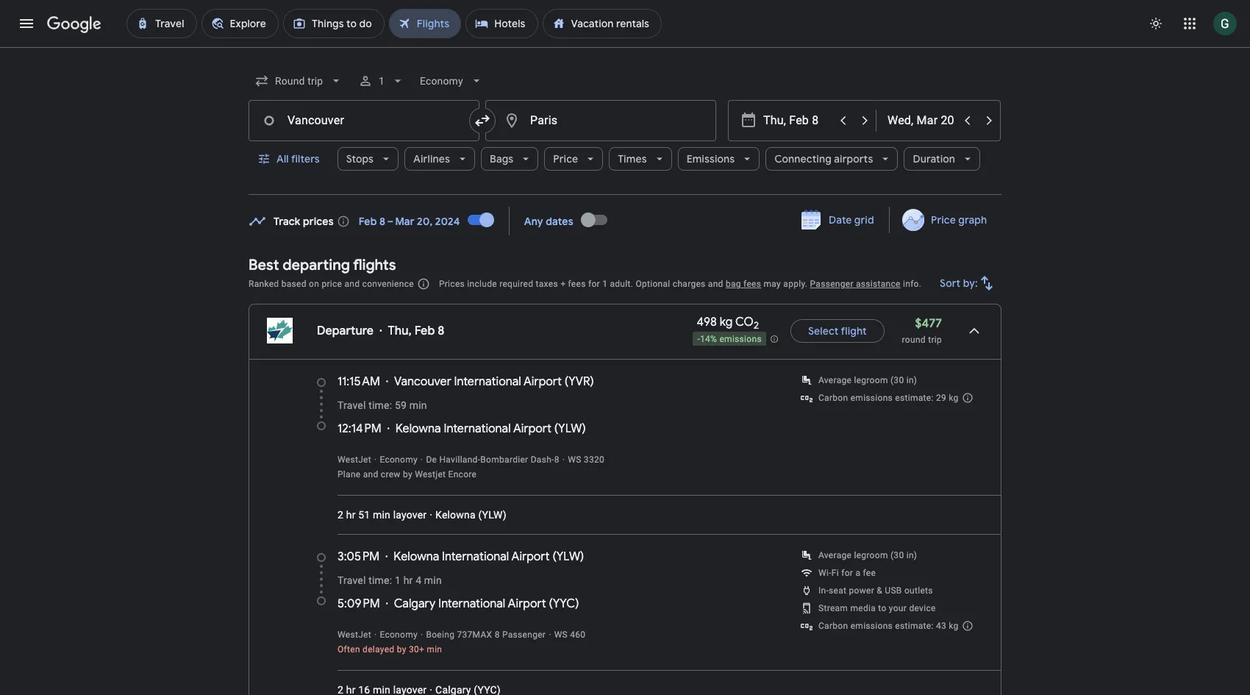 Task type: locate. For each thing, give the bounding box(es) containing it.
by:
[[964, 277, 978, 290]]

emissions down flight
[[851, 393, 893, 403]]

0 vertical spatial kelowna
[[396, 422, 441, 436]]

average legroom (30 in) up carbon emissions estimate: 29 kilograms element
[[819, 375, 918, 386]]

ylw up the 'yyc'
[[557, 550, 581, 564]]

14%
[[700, 334, 717, 344]]

economy for kelowna international airport ( ylw )
[[380, 455, 418, 465]]

fees right +
[[568, 279, 586, 289]]

min down boeing
[[427, 644, 442, 655]]

kelowna for 3:05 pm
[[394, 550, 439, 564]]

2 time: from the top
[[369, 575, 392, 586]]

airlines button
[[405, 141, 475, 177]]

1 vertical spatial 1
[[603, 279, 608, 289]]

None text field
[[249, 100, 480, 141], [486, 100, 717, 141], [249, 100, 480, 141], [486, 100, 717, 141]]

0 vertical spatial ylw
[[558, 422, 582, 436]]

Departure text field
[[764, 101, 831, 141]]

2 westjet from the top
[[338, 630, 371, 640]]

convenience
[[362, 279, 414, 289]]

2 inside 498 kg co 2
[[754, 320, 759, 332]]

kelowna international airport ( ylw ) for 12:14 pm
[[396, 422, 586, 436]]

charges
[[673, 279, 706, 289]]

1 estimate: from the top
[[896, 393, 934, 403]]

1 vertical spatial in)
[[907, 550, 918, 561]]

) for 5:09 pm
[[576, 597, 579, 611]]

1 (30 from the top
[[891, 375, 905, 386]]

kelowna ( ylw )
[[436, 509, 507, 521]]

kelowna international airport ( ylw ) up de havilland-bombardier dash-8
[[396, 422, 586, 436]]

device
[[910, 603, 936, 614]]

2 economy from the top
[[380, 630, 418, 640]]

1 vertical spatial average
[[819, 550, 852, 561]]

average
[[819, 375, 852, 386], [819, 550, 852, 561]]

boeing
[[426, 630, 455, 640]]

airport left yvr
[[524, 374, 562, 389]]

travel
[[338, 399, 366, 411], [338, 575, 366, 586]]

ylw up ws 3320
[[558, 422, 582, 436]]

2 vertical spatial kelowna
[[394, 550, 439, 564]]

(30 for calgary international airport ( yyc )
[[891, 550, 905, 561]]

find the best price region
[[249, 202, 1002, 245]]

0 vertical spatial ws
[[568, 455, 582, 465]]

and right price
[[345, 279, 360, 289]]

economy up often delayed by 30+ min
[[380, 630, 418, 640]]

0 vertical spatial carbon
[[819, 393, 849, 403]]

1 vertical spatial westjet
[[338, 630, 371, 640]]

2 vertical spatial 1
[[395, 575, 401, 586]]

airport up calgary international airport ( yyc ) on the bottom of the page
[[512, 550, 550, 564]]

outlets
[[905, 586, 933, 596]]

travel for 3:05 pm
[[338, 575, 366, 586]]

kelowna up 4
[[394, 550, 439, 564]]

(30
[[891, 375, 905, 386], [891, 550, 905, 561]]

2 left 51 at left bottom
[[338, 509, 344, 521]]

times button
[[609, 141, 672, 177]]

 image up the 30+
[[421, 630, 423, 640]]

min
[[410, 399, 427, 411], [373, 509, 391, 521], [424, 575, 442, 586], [427, 644, 442, 655]]

in) for kelowna international airport ( ylw )
[[907, 375, 918, 386]]

None field
[[249, 68, 350, 94], [414, 68, 490, 94], [249, 68, 350, 94], [414, 68, 490, 94]]

price for price
[[554, 152, 578, 166]]

2 in) from the top
[[907, 550, 918, 561]]

average legroom (30 in) for calgary international airport ( yyc )
[[819, 550, 918, 561]]

delayed
[[363, 644, 395, 655]]

airport for 3:05 pm
[[512, 550, 550, 564]]

stream
[[819, 603, 848, 614]]

ylw down de havilland-bombardier dash-8
[[482, 509, 503, 521]]

legroom for kelowna international airport ( ylw )
[[854, 375, 889, 386]]

2 vertical spatial 8
[[495, 630, 500, 640]]

westjet up often
[[338, 630, 371, 640]]

time: left 59
[[369, 399, 392, 411]]

in) for calgary international airport ( yyc )
[[907, 550, 918, 561]]

 image down boeing
[[430, 684, 433, 695]]

$477
[[916, 316, 942, 331]]

estimate: for 43
[[896, 621, 934, 631]]

for left a
[[842, 568, 854, 578]]

 image left the de
[[421, 455, 423, 465]]

0 vertical spatial  image
[[563, 455, 565, 465]]

1 average legroom (30 in) from the top
[[819, 375, 918, 386]]

feb right thu,
[[415, 324, 435, 338]]

8 right thu,
[[438, 324, 445, 338]]

westjet for 12:14 pm
[[338, 455, 371, 465]]

westjet
[[338, 455, 371, 465], [338, 630, 371, 640]]

kg
[[720, 315, 733, 330], [949, 393, 959, 403], [949, 621, 959, 631]]

ws for ylw
[[568, 455, 582, 465]]

kg inside 498 kg co 2
[[720, 315, 733, 330]]

0 vertical spatial kelowna international airport ( ylw )
[[396, 422, 586, 436]]

1 westjet from the top
[[338, 455, 371, 465]]

carbon for carbon emissions estimate: 29 kg
[[819, 393, 849, 403]]

1 vertical spatial travel
[[338, 575, 366, 586]]

(30 up carbon emissions estimate: 29 kg
[[891, 375, 905, 386]]

passenger right apply.
[[810, 279, 854, 289]]

0 vertical spatial emissions
[[720, 334, 762, 344]]

track prices
[[274, 214, 334, 228]]

0 horizontal spatial for
[[588, 279, 600, 289]]

legroom up fee
[[854, 550, 889, 561]]

1 horizontal spatial for
[[842, 568, 854, 578]]

1 vertical spatial kelowna international airport ( ylw )
[[394, 550, 584, 564]]

Arrival time: 5:09 PM. text field
[[338, 597, 380, 611]]

international for 12:14 pm
[[444, 422, 511, 436]]

hr left 4
[[404, 575, 413, 586]]

travel down 3:05 pm
[[338, 575, 366, 586]]

average down select flight "button"
[[819, 375, 852, 386]]

fi
[[832, 568, 839, 578]]

international up 737max
[[439, 597, 506, 611]]

kelowna down encore
[[436, 509, 476, 521]]

hr left 51 at left bottom
[[346, 509, 356, 521]]

emissions down the co
[[720, 334, 762, 344]]

1 vertical spatial ylw
[[482, 509, 503, 521]]

for left adult.
[[588, 279, 600, 289]]

1 vertical spatial hr
[[404, 575, 413, 586]]

airport left the 'yyc'
[[508, 597, 546, 611]]

 image right layover
[[430, 509, 433, 521]]

0 vertical spatial travel
[[338, 399, 366, 411]]

westjet up plane
[[338, 455, 371, 465]]

1 vertical spatial time:
[[369, 575, 392, 586]]

2 vertical spatial kg
[[949, 621, 959, 631]]

2 travel from the top
[[338, 575, 366, 586]]

in) up outlets at bottom
[[907, 550, 918, 561]]

ws
[[568, 455, 582, 465], [554, 630, 568, 640]]

0 vertical spatial estimate:
[[896, 393, 934, 403]]

1 vertical spatial average legroom (30 in)
[[819, 550, 918, 561]]

all
[[277, 152, 289, 166]]

0 horizontal spatial fees
[[568, 279, 586, 289]]

ws left 3320
[[568, 455, 582, 465]]

0 vertical spatial time:
[[369, 399, 392, 411]]

based
[[282, 279, 307, 289]]

1 horizontal spatial fees
[[744, 279, 762, 289]]

and left bag
[[708, 279, 724, 289]]

emissions
[[687, 152, 735, 166]]

1 time: from the top
[[369, 399, 392, 411]]

2 vertical spatial emissions
[[851, 621, 893, 631]]

1 horizontal spatial feb
[[415, 324, 435, 338]]

1 carbon from the top
[[819, 393, 849, 403]]

1 vertical spatial price
[[931, 213, 956, 227]]

best
[[249, 256, 279, 274]]

43
[[937, 621, 947, 631]]

change appearance image
[[1139, 6, 1174, 41]]

duration button
[[904, 141, 981, 177]]

0 vertical spatial feb
[[359, 214, 377, 228]]

feb 8 – mar 20, 2024
[[359, 214, 460, 228]]

carbon emissions estimate: 43 kilograms element
[[819, 621, 959, 631]]

0 horizontal spatial price
[[554, 152, 578, 166]]

0 vertical spatial economy
[[380, 455, 418, 465]]

fees right bag
[[744, 279, 762, 289]]

apply.
[[784, 279, 808, 289]]

0 vertical spatial legroom
[[854, 375, 889, 386]]

price inside button
[[931, 213, 956, 227]]

a
[[856, 568, 861, 578]]

legroom for calgary international airport ( yyc )
[[854, 550, 889, 561]]

by left the 30+
[[397, 644, 407, 655]]

1 vertical spatial legroom
[[854, 550, 889, 561]]

1 economy from the top
[[380, 455, 418, 465]]

times
[[618, 152, 647, 166]]

and left crew
[[363, 469, 379, 480]]

westjet for 5:09 pm
[[338, 630, 371, 640]]

30+
[[409, 644, 425, 655]]

departing
[[283, 256, 350, 274]]

required
[[500, 279, 534, 289]]

1 vertical spatial emissions
[[851, 393, 893, 403]]

1 vertical spatial 2
[[338, 509, 344, 521]]

1 vertical spatial estimate:
[[896, 621, 934, 631]]

0 vertical spatial westjet
[[338, 455, 371, 465]]

0 vertical spatial 8
[[438, 324, 445, 338]]

1 horizontal spatial and
[[363, 469, 379, 480]]

59
[[395, 399, 407, 411]]

flights
[[353, 256, 396, 274]]

2 carbon from the top
[[819, 621, 849, 631]]

kelowna down 59
[[396, 422, 441, 436]]

kg up -14% emissions
[[720, 315, 733, 330]]

1 horizontal spatial 2
[[754, 320, 759, 332]]

bag
[[726, 279, 741, 289]]

by right crew
[[403, 469, 413, 480]]

kelowna
[[396, 422, 441, 436], [436, 509, 476, 521], [394, 550, 439, 564]]

sort
[[940, 277, 961, 290]]

8 for boeing 737max 8 passenger
[[495, 630, 500, 640]]

calgary
[[394, 597, 436, 611]]

477 US dollars text field
[[916, 316, 942, 331]]

0 vertical spatial average
[[819, 375, 852, 386]]

0 vertical spatial average legroom (30 in)
[[819, 375, 918, 386]]

bombardier
[[481, 455, 529, 465]]

(
[[565, 374, 569, 389], [555, 422, 558, 436], [479, 509, 482, 521], [553, 550, 557, 564], [549, 597, 553, 611]]

min right 4
[[424, 575, 442, 586]]

0 vertical spatial by
[[403, 469, 413, 480]]

2 (30 from the top
[[891, 550, 905, 561]]

feb
[[359, 214, 377, 228], [415, 324, 435, 338]]

estimate: left 29
[[896, 393, 934, 403]]

sort by:
[[940, 277, 978, 290]]

5:09 pm
[[338, 597, 380, 611]]

1 vertical spatial  image
[[430, 509, 433, 521]]

1 horizontal spatial 1
[[395, 575, 401, 586]]

kg right 43
[[949, 621, 959, 631]]

average up fi
[[819, 550, 852, 561]]

2 average legroom (30 in) from the top
[[819, 550, 918, 561]]

2
[[754, 320, 759, 332], [338, 509, 344, 521]]

0 horizontal spatial and
[[345, 279, 360, 289]]

0 horizontal spatial  image
[[374, 630, 377, 640]]

1 average from the top
[[819, 375, 852, 386]]

ws left the '460'
[[554, 630, 568, 640]]

adult.
[[610, 279, 634, 289]]

2 horizontal spatial 1
[[603, 279, 608, 289]]

1 fees from the left
[[568, 279, 586, 289]]

1 vertical spatial kelowna
[[436, 509, 476, 521]]

travel time: 59 min
[[338, 399, 427, 411]]

international
[[454, 374, 521, 389], [444, 422, 511, 436], [442, 550, 509, 564], [439, 597, 506, 611]]

kelowna international airport ( ylw ) down kelowna ( ylw )
[[394, 550, 584, 564]]

time: up 5:09 pm text box
[[369, 575, 392, 586]]

price right bags popup button on the top left of page
[[554, 152, 578, 166]]

1 vertical spatial carbon
[[819, 621, 849, 631]]

dates
[[546, 214, 574, 228]]

0 vertical spatial (30
[[891, 375, 905, 386]]

0 horizontal spatial passenger
[[502, 630, 546, 640]]

havilland-
[[440, 455, 481, 465]]

price left graph
[[931, 213, 956, 227]]

international right vancouver
[[454, 374, 521, 389]]

feb right learn more about tracked prices image
[[359, 214, 377, 228]]

Return text field
[[888, 101, 956, 141]]

0 vertical spatial passenger
[[810, 279, 854, 289]]

none search field containing all filters
[[249, 63, 1002, 195]]

carbon down stream
[[819, 621, 849, 631]]

0 horizontal spatial feb
[[359, 214, 377, 228]]

carbon down select flight
[[819, 393, 849, 403]]

price inside 'popup button'
[[554, 152, 578, 166]]

8 for thu, feb 8
[[438, 324, 445, 338]]

0 vertical spatial kg
[[720, 315, 733, 330]]

1 vertical spatial (30
[[891, 550, 905, 561]]

layover
[[393, 509, 427, 521]]

airport up dash-
[[514, 422, 552, 436]]

 image right dash-
[[563, 455, 565, 465]]

travel down 11:15 am
[[338, 399, 366, 411]]

legroom up carbon emissions estimate: 29 kg
[[854, 375, 889, 386]]

kelowna international airport ( ylw )
[[396, 422, 586, 436], [394, 550, 584, 564]]

fee
[[863, 568, 876, 578]]

economy up crew
[[380, 455, 418, 465]]

( for 5:09 pm
[[549, 597, 553, 611]]

1 horizontal spatial  image
[[430, 509, 433, 521]]

1 vertical spatial feb
[[415, 324, 435, 338]]

passenger left ws 460
[[502, 630, 546, 640]]

kg right 29
[[949, 393, 959, 403]]

1 in) from the top
[[907, 375, 918, 386]]

1 vertical spatial ws
[[554, 630, 568, 640]]

kg for carbon emissions estimate: 29 kg
[[949, 393, 959, 403]]

yyc
[[553, 597, 576, 611]]

on
[[309, 279, 319, 289]]

0 vertical spatial 1
[[379, 75, 385, 87]]

wi-fi for a fee
[[819, 568, 876, 578]]

2 estimate: from the top
[[896, 621, 934, 631]]

emissions for carbon emissions estimate: 43 kg
[[851, 621, 893, 631]]

1 legroom from the top
[[854, 375, 889, 386]]

0 horizontal spatial 8
[[438, 324, 445, 338]]

1 horizontal spatial price
[[931, 213, 956, 227]]

emissions down stream media to your device
[[851, 621, 893, 631]]

ws 460
[[554, 630, 586, 640]]

0 horizontal spatial 2
[[338, 509, 344, 521]]

0 vertical spatial 2
[[754, 320, 759, 332]]

12:14 pm
[[338, 422, 382, 436]]

 image up delayed
[[374, 630, 377, 640]]

2 up -14% emissions
[[754, 320, 759, 332]]

international up de havilland-bombardier dash-8
[[444, 422, 511, 436]]

1 vertical spatial economy
[[380, 630, 418, 640]]

price
[[554, 152, 578, 166], [931, 213, 956, 227]]

8 right 737max
[[495, 630, 500, 640]]

0 vertical spatial price
[[554, 152, 578, 166]]

0 horizontal spatial 1
[[379, 75, 385, 87]]

2 horizontal spatial 8
[[554, 455, 560, 465]]

in) up carbon emissions estimate: 29 kilograms element
[[907, 375, 918, 386]]

 image
[[386, 374, 388, 389], [374, 455, 377, 465], [421, 455, 423, 465], [421, 630, 423, 640], [430, 684, 433, 695]]

2 vertical spatial ylw
[[557, 550, 581, 564]]

emissions button
[[678, 141, 760, 177]]

1 horizontal spatial passenger
[[810, 279, 854, 289]]

in)
[[907, 375, 918, 386], [907, 550, 918, 561]]

2 legroom from the top
[[854, 550, 889, 561]]

price button
[[545, 141, 603, 177]]

economy
[[380, 455, 418, 465], [380, 630, 418, 640]]

 image
[[563, 455, 565, 465], [430, 509, 433, 521], [374, 630, 377, 640]]

travel for 11:15 am
[[338, 399, 366, 411]]

0 vertical spatial in)
[[907, 375, 918, 386]]

learn more about ranking image
[[417, 277, 430, 291]]

737max
[[457, 630, 492, 640]]

airports
[[835, 152, 874, 166]]

Departure time: 11:15 AM. text field
[[338, 374, 380, 389]]

1 horizontal spatial 8
[[495, 630, 500, 640]]

2 average from the top
[[819, 550, 852, 561]]

8 left ws 3320
[[554, 455, 560, 465]]

$477 round trip
[[902, 316, 942, 345]]

(30 up usb
[[891, 550, 905, 561]]

1 vertical spatial kg
[[949, 393, 959, 403]]

wi-
[[819, 568, 832, 578]]

1 travel from the top
[[338, 399, 366, 411]]

None search field
[[249, 63, 1002, 195]]

international down kelowna ( ylw )
[[442, 550, 509, 564]]

0 vertical spatial hr
[[346, 509, 356, 521]]

average legroom (30 in) up fee
[[819, 550, 918, 561]]

Departure time: 3:05 PM. text field
[[338, 550, 380, 564]]

(30 for kelowna international airport ( ylw )
[[891, 375, 905, 386]]

460
[[570, 630, 586, 640]]

1 horizontal spatial hr
[[404, 575, 413, 586]]

estimate: down device in the bottom right of the page
[[896, 621, 934, 631]]

1 vertical spatial passenger
[[502, 630, 546, 640]]

11:15 am
[[338, 374, 380, 389]]



Task type: describe. For each thing, give the bounding box(es) containing it.
carbon emissions estimate: 43 kg
[[819, 621, 959, 631]]

min right 59
[[410, 399, 427, 411]]

connecting airports
[[775, 152, 874, 166]]

departure
[[317, 324, 374, 338]]

select flight
[[808, 324, 867, 338]]

de
[[426, 455, 437, 465]]

ranked
[[249, 279, 279, 289]]

airport for 12:14 pm
[[514, 422, 552, 436]]

date grid button
[[791, 207, 886, 233]]

1 vertical spatial 8
[[554, 455, 560, 465]]

calgary international airport ( yyc )
[[394, 597, 579, 611]]

) for 3:05 pm
[[581, 550, 584, 564]]

grid
[[855, 213, 875, 227]]

vancouver international airport ( yvr )
[[394, 374, 594, 389]]

2 hr 51 min layover
[[338, 509, 427, 521]]

connecting airports button
[[766, 141, 899, 177]]

encore
[[448, 469, 477, 480]]

ws 3320
[[568, 455, 605, 465]]

select
[[808, 324, 839, 338]]

29
[[937, 393, 947, 403]]

duration
[[913, 152, 956, 166]]

track
[[274, 214, 301, 228]]

( for 12:14 pm
[[555, 422, 558, 436]]

carbon for carbon emissions estimate: 43 kg
[[819, 621, 849, 631]]

2 vertical spatial  image
[[374, 630, 377, 640]]

airlines
[[414, 152, 450, 166]]

kelowna international airport ( ylw ) for 3:05 pm
[[394, 550, 584, 564]]

seat
[[829, 586, 847, 596]]

international for 5:09 pm
[[439, 597, 506, 611]]

round
[[902, 335, 926, 345]]

carbon emissions estimate: 29 kg
[[819, 393, 959, 403]]

estimate: for 29
[[896, 393, 934, 403]]

flight
[[841, 324, 867, 338]]

plane and crew by westjet encore
[[338, 469, 477, 480]]

average for kelowna international airport ( ylw )
[[819, 375, 852, 386]]

1 vertical spatial for
[[842, 568, 854, 578]]

3:05 pm
[[338, 550, 380, 564]]

loading results progress bar
[[0, 47, 1251, 50]]

&
[[877, 586, 883, 596]]

prices include required taxes + fees for 1 adult. optional charges and bag fees may apply. passenger assistance
[[439, 279, 901, 289]]

airport for 5:09 pm
[[508, 597, 546, 611]]

taxes
[[536, 279, 558, 289]]

feb inside find the best price region
[[359, 214, 377, 228]]

learn more about tracked prices image
[[337, 214, 350, 228]]

economy for calgary international airport ( yyc )
[[380, 630, 418, 640]]

time: for 11:15 am
[[369, 399, 392, 411]]

best departing flights main content
[[249, 202, 1002, 695]]

0 horizontal spatial hr
[[346, 509, 356, 521]]

connecting
[[775, 152, 832, 166]]

co
[[736, 315, 754, 330]]

 image up travel time: 59 min
[[386, 374, 388, 389]]

main menu image
[[18, 15, 35, 32]]

date
[[829, 213, 852, 227]]

ws for yyc
[[554, 630, 568, 640]]

prices
[[439, 279, 465, 289]]

all filters button
[[249, 141, 332, 177]]

ylw for 3:05 pm
[[557, 550, 581, 564]]

1 button
[[353, 63, 412, 99]]

time: for 3:05 pm
[[369, 575, 392, 586]]

westjet
[[415, 469, 446, 480]]

your
[[889, 603, 907, 614]]

stream media to your device
[[819, 603, 936, 614]]

+
[[561, 279, 566, 289]]

2 fees from the left
[[744, 279, 762, 289]]

graph
[[959, 213, 987, 227]]

often delayed by 30+ min
[[338, 644, 442, 655]]

plane
[[338, 469, 361, 480]]

carbon emissions estimate: 29 kilograms element
[[819, 393, 959, 403]]

sort by: button
[[935, 266, 1002, 301]]

-
[[698, 334, 700, 344]]

ranked based on price and convenience
[[249, 279, 414, 289]]

498
[[697, 315, 717, 330]]

international for 3:05 pm
[[442, 550, 509, 564]]

price graph button
[[893, 207, 999, 233]]

include
[[467, 279, 497, 289]]

2 horizontal spatial  image
[[563, 455, 565, 465]]

51
[[358, 509, 370, 521]]

usb
[[885, 586, 902, 596]]

price graph
[[931, 213, 987, 227]]

2 horizontal spatial and
[[708, 279, 724, 289]]

price for price graph
[[931, 213, 956, 227]]

to
[[879, 603, 887, 614]]

filters
[[291, 152, 320, 166]]

20,
[[417, 214, 433, 228]]

may
[[764, 279, 781, 289]]

all filters
[[277, 152, 320, 166]]

498 kg co 2
[[697, 315, 759, 332]]

1 vertical spatial by
[[397, 644, 407, 655]]

assistance
[[856, 279, 901, 289]]

media
[[851, 603, 876, 614]]

average for calgary international airport ( yyc )
[[819, 550, 852, 561]]

kg for carbon emissions estimate: 43 kg
[[949, 621, 959, 631]]

Arrival time: 12:14 PM. text field
[[338, 422, 382, 436]]

best departing flights
[[249, 256, 396, 274]]

1 inside 'popup button'
[[379, 75, 385, 87]]

select flight button
[[791, 313, 885, 349]]

4
[[416, 575, 422, 586]]

( for 3:05 pm
[[553, 550, 557, 564]]

in-seat power & usb outlets
[[819, 586, 933, 596]]

swap origin and destination. image
[[474, 112, 491, 129]]

stops
[[346, 152, 374, 166]]

bags button
[[481, 141, 539, 177]]

average legroom (30 in) for kelowna international airport ( ylw )
[[819, 375, 918, 386]]

2024
[[435, 214, 460, 228]]

prices
[[303, 214, 334, 228]]

kelowna for 12:14 pm
[[396, 422, 441, 436]]

in-
[[819, 586, 829, 596]]

stops button
[[337, 141, 399, 177]]

 image down 12:14 pm
[[374, 455, 377, 465]]

ylw for 12:14 pm
[[558, 422, 582, 436]]

3320
[[584, 455, 605, 465]]

bag fees button
[[726, 279, 762, 289]]

any dates
[[524, 214, 574, 228]]

price
[[322, 279, 342, 289]]

) for 12:14 pm
[[582, 422, 586, 436]]

travel time: 1 hr 4 min
[[338, 575, 442, 586]]

8 – mar
[[380, 214, 415, 228]]

vancouver
[[394, 374, 452, 389]]

0 vertical spatial for
[[588, 279, 600, 289]]

min right 51 at left bottom
[[373, 509, 391, 521]]

emissions for carbon emissions estimate: 29 kg
[[851, 393, 893, 403]]

any
[[524, 214, 543, 228]]



Task type: vqa. For each thing, say whether or not it's contained in the screenshot.
Search Labs image at the right top
no



